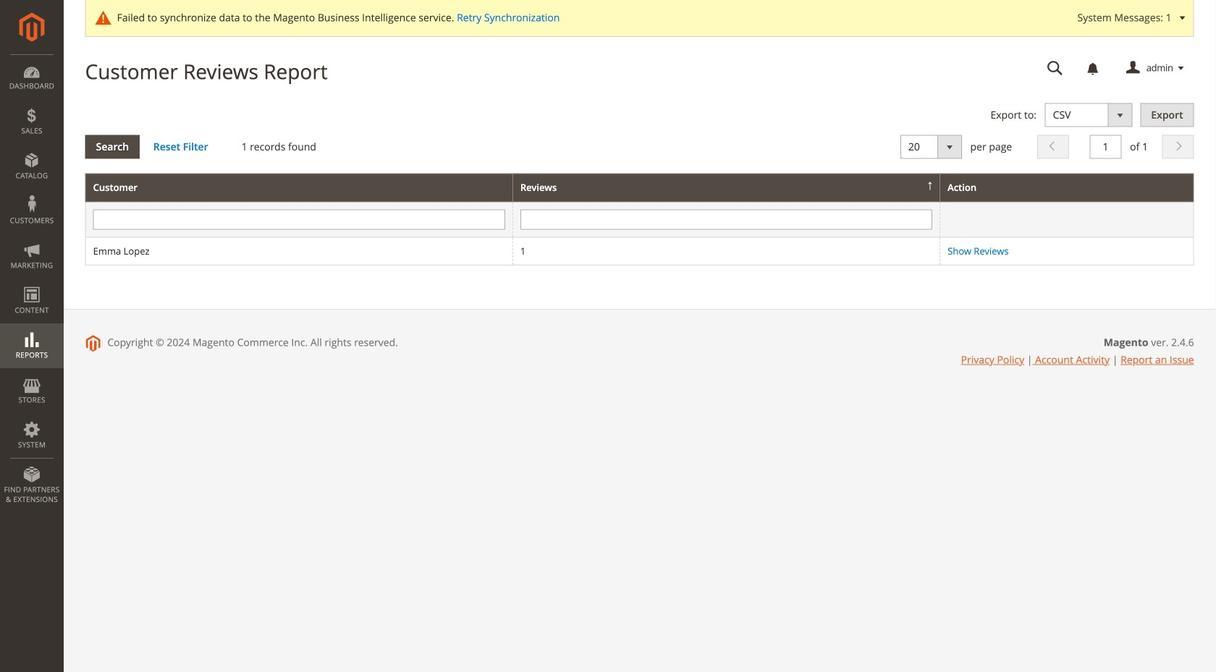 Task type: vqa. For each thing, say whether or not it's contained in the screenshot.
menu bar at the left of page
yes



Task type: locate. For each thing, give the bounding box(es) containing it.
menu bar
[[0, 54, 64, 512]]

None text field
[[1091, 135, 1122, 159], [93, 210, 506, 230], [1091, 135, 1122, 159], [93, 210, 506, 230]]

magento admin panel image
[[19, 12, 45, 42]]

None text field
[[1038, 56, 1074, 81], [521, 210, 933, 230], [1038, 56, 1074, 81], [521, 210, 933, 230]]



